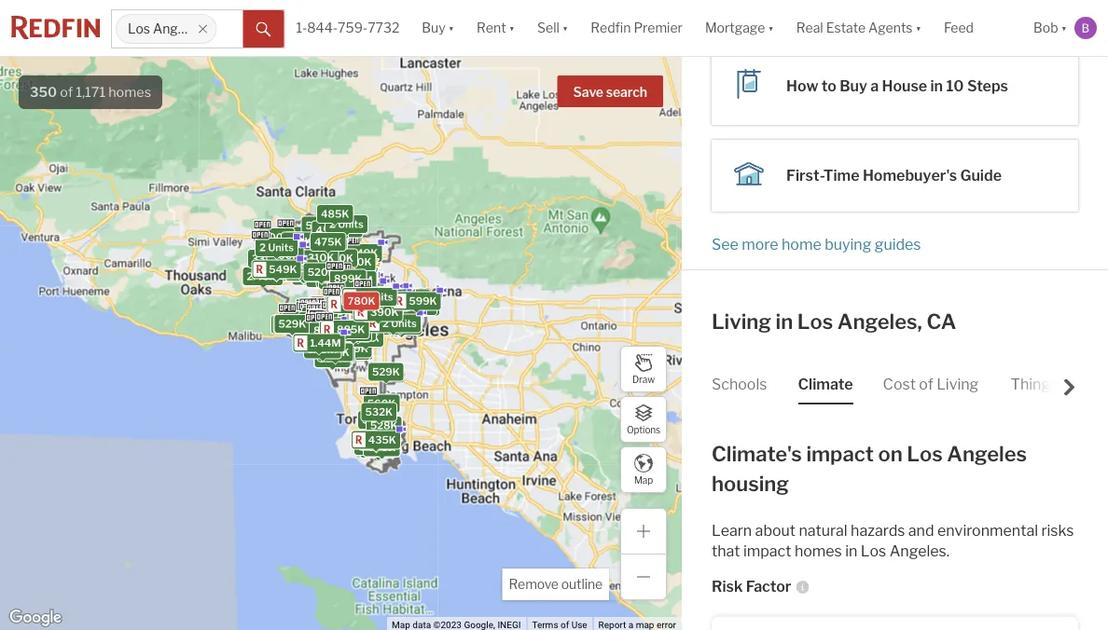 Task type: vqa. For each thing, say whether or not it's contained in the screenshot.
R- in Zoning R-1 | Permitted: Single-Family, Commercial
no



Task type: locate. For each thing, give the bounding box(es) containing it.
1 horizontal spatial 629k
[[371, 308, 399, 320]]

▾ for sell ▾
[[562, 20, 568, 36]]

2 885k from the left
[[314, 325, 342, 337]]

1 ▾ from the left
[[448, 20, 454, 36]]

living in los angeles, ca
[[712, 310, 957, 335]]

475k
[[314, 236, 342, 248], [358, 440, 386, 452]]

0 vertical spatial 435k
[[286, 263, 314, 275]]

1 vertical spatial 485k
[[320, 273, 349, 285]]

1 horizontal spatial 549k
[[370, 308, 398, 320]]

0 vertical spatial buy
[[422, 20, 446, 36]]

2 vertical spatial in
[[846, 543, 858, 561]]

▾ right sell
[[562, 20, 568, 36]]

0 vertical spatial 559k
[[340, 326, 368, 339]]

0 horizontal spatial of
[[60, 84, 73, 100]]

6 ▾ from the left
[[1061, 20, 1067, 36]]

475k down 528k
[[358, 440, 386, 452]]

1 horizontal spatial 570k
[[360, 293, 388, 305]]

498k
[[350, 295, 378, 307], [313, 324, 342, 337]]

1.09m
[[338, 296, 369, 308]]

impact down about
[[744, 543, 792, 561]]

1 vertical spatial living
[[937, 375, 979, 393]]

user photo image
[[1075, 17, 1097, 39]]

0 horizontal spatial 1.19m
[[296, 270, 325, 282]]

angeles left submit search icon
[[153, 21, 203, 37]]

draw button
[[620, 346, 667, 393]]

2 horizontal spatial in
[[931, 77, 943, 95]]

▾ right 'mortgage'
[[768, 20, 774, 36]]

cost of living
[[883, 375, 979, 393]]

355k
[[320, 259, 348, 271]]

0 vertical spatial 1.19m
[[296, 270, 325, 282]]

1 horizontal spatial in
[[846, 543, 858, 561]]

0 horizontal spatial 498k
[[313, 324, 342, 337]]

in inside learn about natural hazards and environmental risks that impact homes in los angeles.
[[846, 543, 858, 561]]

angeles inside the climate's impact on los angeles housing
[[947, 442, 1027, 467]]

of for 1,171
[[60, 84, 73, 100]]

715k
[[317, 264, 343, 276]]

0 vertical spatial impact
[[806, 442, 874, 467]]

1 vertical spatial 500k
[[370, 420, 399, 432]]

0 horizontal spatial impact
[[744, 543, 792, 561]]

a
[[871, 77, 879, 95]]

los inside the climate's impact on los angeles housing
[[907, 442, 943, 467]]

528k
[[370, 420, 398, 432]]

los inside learn about natural hazards and environmental risks that impact homes in los angeles.
[[861, 543, 887, 561]]

real estate agents ▾ link
[[797, 0, 922, 56]]

1 horizontal spatial 500k
[[370, 420, 399, 432]]

520k
[[308, 266, 336, 279], [348, 294, 376, 306]]

1 vertical spatial 520k
[[348, 294, 376, 306]]

749k
[[350, 247, 378, 259], [290, 267, 317, 279], [335, 274, 363, 286]]

2 horizontal spatial 570k
[[399, 292, 426, 304]]

impact inside learn about natural hazards and environmental risks that impact homes in los angeles.
[[744, 543, 792, 561]]

0 horizontal spatial 740k
[[315, 265, 343, 277]]

real estate agents ▾ button
[[785, 0, 933, 56]]

559k down 669k at left
[[340, 326, 368, 339]]

los right on
[[907, 442, 943, 467]]

see
[[712, 236, 739, 254]]

to right how
[[822, 77, 837, 95]]

angeles.
[[890, 543, 950, 561]]

homes right the 1,171
[[108, 84, 151, 100]]

1 vertical spatial 490k
[[350, 301, 378, 313]]

0 horizontal spatial 520k
[[308, 266, 336, 279]]

2 vertical spatial 545k
[[311, 319, 339, 332]]

1 horizontal spatial 435k
[[368, 434, 396, 447]]

629k
[[285, 230, 313, 242], [371, 308, 399, 320]]

0 horizontal spatial 549k
[[269, 263, 297, 276]]

1 vertical spatial impact
[[744, 543, 792, 561]]

0 horizontal spatial homes
[[108, 84, 151, 100]]

▾ right bob
[[1061, 20, 1067, 36]]

▾ left 'rent'
[[448, 20, 454, 36]]

3.50m
[[385, 320, 418, 332]]

0 vertical spatial 475k
[[314, 236, 342, 248]]

living right the cost
[[937, 375, 979, 393]]

0 vertical spatial 500k
[[262, 231, 291, 243]]

None search field
[[217, 10, 243, 48]]

500k down 532k
[[370, 420, 399, 432]]

975k
[[308, 309, 335, 321]]

things to do
[[1011, 375, 1097, 393]]

1 vertical spatial 850k
[[337, 309, 365, 322]]

0 vertical spatial 549k
[[269, 263, 297, 276]]

0 vertical spatial 515k
[[286, 236, 312, 248]]

feed
[[944, 20, 974, 36]]

1 vertical spatial 499k
[[340, 343, 368, 355]]

395k
[[271, 249, 299, 261]]

1 vertical spatial 629k
[[371, 308, 399, 320]]

0 horizontal spatial 475k
[[314, 236, 342, 248]]

to for how
[[822, 77, 837, 95]]

699k
[[391, 302, 420, 314], [339, 304, 368, 316], [357, 313, 386, 325], [377, 317, 405, 330], [319, 353, 347, 365], [318, 353, 346, 365]]

500k up 365k
[[262, 231, 291, 243]]

0 vertical spatial 425k
[[330, 228, 358, 240]]

2.45m
[[247, 271, 279, 283]]

0 vertical spatial 589k
[[336, 296, 365, 309]]

1 vertical spatial 685k
[[317, 316, 346, 328]]

532k
[[365, 406, 393, 418]]

1 vertical spatial 425k
[[315, 251, 343, 264]]

impact left on
[[806, 442, 874, 467]]

los
[[128, 21, 150, 37], [798, 310, 833, 335], [907, 442, 943, 467], [861, 543, 887, 561]]

875k
[[312, 271, 339, 283], [314, 308, 342, 320], [320, 312, 348, 324], [331, 323, 359, 335], [340, 327, 367, 339]]

1 horizontal spatial 475k
[[358, 440, 386, 452]]

1 vertical spatial 475k
[[358, 440, 386, 452]]

of right the cost
[[919, 375, 934, 393]]

remove los angeles image
[[197, 23, 208, 35]]

780k
[[348, 295, 376, 308]]

▾ inside dropdown button
[[916, 20, 922, 36]]

1 vertical spatial 695k
[[308, 312, 336, 324]]

buy right 7732 at the left of page
[[422, 20, 446, 36]]

1 vertical spatial 595k
[[361, 305, 389, 317]]

first-time homebuyer's guide link
[[712, 141, 1079, 212]]

925k
[[337, 311, 365, 323]]

4
[[378, 314, 385, 327]]

5 ▾ from the left
[[916, 20, 922, 36]]

environmental
[[938, 522, 1038, 540]]

789k
[[320, 273, 348, 285]]

0 vertical spatial homes
[[108, 84, 151, 100]]

living up schools element
[[712, 310, 772, 335]]

1 horizontal spatial angeles
[[947, 442, 1027, 467]]

1 horizontal spatial to
[[1061, 375, 1076, 393]]

580k
[[360, 307, 389, 319]]

0 horizontal spatial to
[[822, 77, 837, 95]]

879k
[[364, 443, 392, 455]]

999k
[[311, 316, 340, 328]]

1 vertical spatial buy
[[840, 77, 868, 95]]

0 horizontal spatial 435k
[[286, 263, 314, 275]]

335k
[[252, 253, 280, 265]]

1 885k from the left
[[337, 324, 365, 336]]

1.50m
[[319, 308, 350, 320], [306, 310, 337, 322], [329, 312, 360, 324], [314, 318, 345, 330], [314, 338, 346, 350], [317, 342, 348, 355]]

3 ▾ from the left
[[562, 20, 568, 36]]

climate's impact on los angeles housing
[[712, 442, 1027, 497]]

▾ for bob ▾
[[1061, 20, 1067, 36]]

493k
[[259, 253, 287, 265]]

▾ for mortgage ▾
[[768, 20, 774, 36]]

899k
[[334, 273, 362, 285], [349, 296, 377, 308], [339, 296, 367, 308], [318, 318, 346, 330], [316, 338, 344, 350]]

risks
[[1042, 522, 1074, 540]]

angeles up environmental
[[947, 442, 1027, 467]]

0 vertical spatial living
[[712, 310, 772, 335]]

0 horizontal spatial 685k
[[317, 316, 346, 328]]

0 horizontal spatial angeles
[[153, 21, 203, 37]]

1 horizontal spatial homes
[[795, 543, 842, 561]]

479k
[[309, 252, 337, 264]]

685k
[[348, 292, 377, 304], [317, 316, 346, 328]]

of right 350
[[60, 84, 73, 100]]

4 ▾ from the left
[[768, 20, 774, 36]]

1.28m
[[277, 318, 308, 330]]

2 ▾ from the left
[[509, 20, 515, 36]]

1 horizontal spatial 849k
[[339, 309, 367, 321]]

1 vertical spatial 1.19m
[[361, 309, 390, 321]]

homebuyer's
[[863, 167, 957, 185]]

home
[[782, 236, 822, 254]]

0 vertical spatial angeles
[[153, 21, 203, 37]]

▾ right agents
[[916, 20, 922, 36]]

0 vertical spatial 490k
[[258, 258, 286, 270]]

2 units
[[329, 218, 364, 230], [324, 222, 359, 235], [309, 238, 343, 250], [260, 242, 294, 254], [283, 264, 317, 276], [257, 264, 291, 277], [288, 265, 322, 277], [287, 265, 321, 277], [284, 266, 319, 278], [340, 270, 374, 282], [359, 291, 393, 303], [346, 293, 380, 305], [352, 293, 387, 305], [335, 297, 369, 309], [330, 297, 364, 309], [344, 298, 378, 310], [401, 301, 436, 313], [391, 302, 425, 314], [332, 303, 367, 315], [317, 308, 351, 320], [366, 308, 400, 320], [317, 308, 352, 320], [316, 308, 351, 320], [357, 309, 392, 321], [316, 309, 350, 321], [316, 309, 351, 322], [316, 309, 351, 322], [316, 310, 350, 322], [304, 310, 338, 322], [324, 311, 358, 323], [324, 311, 358, 323], [323, 311, 358, 324], [334, 311, 368, 324], [325, 313, 359, 325], [373, 313, 407, 325], [374, 313, 408, 325], [375, 316, 409, 328], [376, 317, 411, 329], [383, 318, 417, 330], [275, 318, 310, 331]]

0 vertical spatial 685k
[[348, 292, 377, 304]]

815k
[[342, 295, 368, 308], [317, 309, 344, 321]]

1.30m
[[339, 298, 370, 310], [336, 305, 367, 317], [315, 321, 346, 333], [317, 340, 348, 353]]

1 vertical spatial 849k
[[339, 309, 367, 321]]

more
[[742, 236, 779, 254]]

1 vertical spatial 515k
[[379, 316, 405, 328]]

1 vertical spatial 815k
[[317, 309, 344, 321]]

1 vertical spatial to
[[1061, 375, 1076, 393]]

0 horizontal spatial 500k
[[262, 231, 291, 243]]

sell ▾ button
[[537, 0, 568, 56]]

0 vertical spatial 695k
[[290, 266, 318, 278]]

400k
[[271, 250, 300, 262]]

569k
[[362, 414, 390, 426]]

1-
[[296, 20, 307, 36]]

redfin premier button
[[580, 0, 694, 56]]

▾ right 'rent'
[[509, 20, 515, 36]]

968k
[[317, 321, 345, 334]]

1 horizontal spatial buy
[[840, 77, 868, 95]]

0 vertical spatial in
[[931, 77, 943, 95]]

factor
[[746, 578, 792, 596]]

1 vertical spatial of
[[919, 375, 934, 393]]

850k
[[356, 293, 384, 305], [337, 309, 365, 322]]

1.70m
[[306, 313, 337, 326]]

steps
[[967, 77, 1009, 95]]

0 horizontal spatial buy
[[422, 20, 446, 36]]

1 horizontal spatial living
[[937, 375, 979, 393]]

los down hazards
[[861, 543, 887, 561]]

real estate agents ▾
[[797, 20, 922, 36]]

0 horizontal spatial in
[[776, 310, 793, 335]]

485k
[[321, 208, 349, 220], [320, 273, 349, 285]]

0 vertical spatial 540k
[[370, 313, 399, 325]]

589k
[[336, 296, 365, 309], [362, 435, 391, 447]]

redfin
[[591, 20, 631, 36]]

homes down natural on the bottom right
[[795, 543, 842, 561]]

10
[[946, 77, 964, 95]]

los angeles
[[128, 21, 203, 37]]

to left "do"
[[1061, 375, 1076, 393]]

1 vertical spatial 529k
[[279, 318, 306, 330]]

375k
[[290, 266, 317, 278]]

1 vertical spatial homes
[[795, 543, 842, 561]]

0 vertical spatial 815k
[[342, 295, 368, 308]]

1 vertical spatial 785k
[[307, 308, 335, 320]]

475k up 430k
[[314, 236, 342, 248]]

estate
[[826, 20, 866, 36]]

0 vertical spatial 850k
[[356, 293, 384, 305]]

5 units
[[322, 311, 356, 323]]

sell
[[537, 20, 560, 36]]

buy ▾ button
[[422, 0, 454, 56]]

of
[[60, 84, 73, 100], [919, 375, 934, 393]]

559k down 470k
[[341, 345, 369, 357]]

540k
[[370, 313, 399, 325], [363, 435, 391, 447]]

schools element
[[712, 359, 767, 406]]

ca
[[927, 310, 957, 335]]

0 vertical spatial to
[[822, 77, 837, 95]]

1.15m
[[339, 297, 369, 309], [308, 344, 337, 356], [322, 347, 351, 359]]

buy left a
[[840, 77, 868, 95]]

0 vertical spatial 849k
[[289, 266, 317, 278]]

1 horizontal spatial 490k
[[350, 301, 378, 313]]

2
[[329, 218, 336, 230], [324, 222, 331, 235], [309, 238, 315, 250], [260, 242, 266, 254], [283, 264, 289, 276], [257, 264, 263, 277], [288, 265, 294, 277], [287, 265, 294, 277], [284, 266, 291, 278], [340, 270, 346, 282], [359, 291, 365, 303], [346, 293, 352, 305], [352, 293, 359, 305], [335, 297, 341, 309], [330, 297, 336, 309], [344, 298, 350, 310], [401, 301, 408, 313], [391, 302, 397, 314], [332, 303, 339, 315], [317, 308, 323, 320], [366, 308, 372, 320], [317, 308, 324, 320], [316, 308, 323, 320], [357, 309, 364, 321], [316, 309, 322, 321], [316, 309, 323, 322], [316, 309, 323, 322], [316, 310, 322, 322], [304, 310, 310, 322], [324, 311, 330, 323], [324, 311, 330, 323], [323, 311, 330, 324], [334, 311, 340, 324], [325, 313, 331, 325], [373, 313, 379, 325], [374, 313, 380, 325], [375, 316, 381, 328], [376, 317, 383, 329], [383, 318, 389, 330], [275, 318, 282, 331]]

0 vertical spatial 498k
[[350, 295, 378, 307]]

1 horizontal spatial impact
[[806, 442, 874, 467]]



Task type: describe. For each thing, give the bounding box(es) containing it.
0 vertical spatial 520k
[[308, 266, 336, 279]]

see more home buying guides link
[[712, 236, 921, 254]]

search
[[606, 84, 648, 100]]

see more home buying guides
[[712, 236, 921, 254]]

470k
[[352, 332, 380, 344]]

530k
[[285, 262, 313, 274]]

620k
[[340, 298, 368, 310]]

1.44m
[[310, 337, 341, 349]]

how
[[787, 77, 819, 95]]

los left remove los angeles image
[[128, 21, 150, 37]]

rent
[[477, 20, 506, 36]]

7732
[[368, 20, 400, 36]]

buy inside dropdown button
[[422, 20, 446, 36]]

mortgage ▾ button
[[694, 0, 785, 56]]

1 vertical spatial 495k
[[288, 265, 316, 277]]

save
[[573, 84, 604, 100]]

0 vertical spatial 495k
[[269, 252, 297, 264]]

1 vertical spatial 545k
[[330, 267, 358, 279]]

house
[[882, 77, 928, 95]]

601k
[[309, 264, 336, 276]]

560k
[[367, 398, 396, 410]]

700k
[[321, 347, 350, 359]]

in inside how to buy a house in 10 steps link
[[931, 77, 943, 95]]

0 vertical spatial 740k
[[315, 265, 343, 277]]

cost
[[883, 375, 916, 393]]

0 vertical spatial 529k
[[356, 302, 383, 314]]

redfin premier
[[591, 20, 683, 36]]

1.52m
[[328, 312, 359, 324]]

1 horizontal spatial 595k
[[361, 305, 389, 317]]

1 vertical spatial in
[[776, 310, 793, 335]]

feed button
[[933, 0, 1023, 56]]

0 vertical spatial 629k
[[285, 230, 313, 242]]

google image
[[5, 606, 66, 631]]

660k
[[381, 312, 410, 324]]

0 vertical spatial 485k
[[321, 208, 349, 220]]

799k
[[375, 291, 403, 303]]

sell ▾ button
[[526, 0, 580, 56]]

769k
[[320, 352, 348, 364]]

460k
[[310, 258, 338, 270]]

on
[[878, 442, 903, 467]]

1 horizontal spatial 520k
[[348, 294, 376, 306]]

1.48m
[[337, 296, 368, 308]]

675k
[[319, 352, 346, 364]]

469k
[[272, 251, 300, 263]]

1 vertical spatial 498k
[[313, 324, 342, 337]]

map region
[[0, 0, 916, 631]]

next image
[[1062, 380, 1079, 396]]

▾ for buy ▾
[[448, 20, 454, 36]]

5
[[322, 311, 329, 323]]

449k
[[384, 315, 412, 327]]

0 vertical spatial 499k
[[361, 308, 389, 320]]

1.63m
[[349, 303, 379, 315]]

1 vertical spatial 559k
[[341, 345, 369, 357]]

buy ▾
[[422, 20, 454, 36]]

0 horizontal spatial living
[[712, 310, 772, 335]]

1-844-759-7732 link
[[296, 20, 400, 36]]

impact inside the climate's impact on los angeles housing
[[806, 442, 874, 467]]

900k
[[377, 296, 406, 308]]

schools
[[712, 375, 767, 393]]

728k
[[321, 273, 349, 285]]

350
[[30, 84, 57, 100]]

risk
[[712, 578, 743, 596]]

1 vertical spatial 549k
[[370, 308, 398, 320]]

0 horizontal spatial 570k
[[320, 273, 348, 285]]

los up climate element
[[798, 310, 833, 335]]

first-
[[787, 167, 824, 185]]

751k
[[340, 275, 366, 287]]

housing
[[712, 471, 789, 497]]

rent ▾
[[477, 20, 515, 36]]

1 vertical spatial 1.10m
[[321, 346, 350, 358]]

998k
[[323, 313, 351, 325]]

2 horizontal spatial 515k
[[379, 316, 405, 328]]

800k
[[338, 299, 367, 312]]

1 vertical spatial 435k
[[368, 434, 396, 447]]

0 vertical spatial 595k
[[306, 220, 334, 232]]

1.03m
[[323, 315, 354, 328]]

how to buy a house in 10 steps
[[787, 77, 1009, 95]]

hazards
[[851, 522, 905, 540]]

learn
[[712, 522, 752, 540]]

600k
[[279, 257, 308, 270]]

guides
[[875, 236, 921, 254]]

of for living
[[919, 375, 934, 393]]

about
[[755, 522, 796, 540]]

860k
[[278, 318, 307, 331]]

819k
[[343, 274, 369, 286]]

779k
[[370, 300, 397, 313]]

map button
[[620, 447, 667, 494]]

cost of living element
[[883, 359, 979, 406]]

0 horizontal spatial 515k
[[286, 236, 312, 248]]

0 horizontal spatial 490k
[[258, 258, 286, 270]]

1.23m
[[327, 313, 357, 325]]

2 vertical spatial 529k
[[372, 366, 400, 378]]

0 vertical spatial 545k
[[308, 246, 336, 258]]

1 vertical spatial 540k
[[363, 435, 391, 447]]

0 vertical spatial 785k
[[283, 262, 310, 274]]

bob
[[1034, 20, 1059, 36]]

798k
[[307, 308, 334, 321]]

927k
[[377, 315, 404, 327]]

775k
[[352, 331, 379, 344]]

save search button
[[558, 76, 663, 107]]

1 vertical spatial 589k
[[362, 435, 391, 447]]

guide
[[961, 167, 1002, 185]]

350k
[[312, 240, 340, 252]]

save search
[[573, 84, 648, 100]]

2 vertical spatial 515k
[[340, 345, 366, 357]]

0 vertical spatial 1.10m
[[342, 295, 372, 307]]

to for things
[[1061, 375, 1076, 393]]

1 horizontal spatial 740k
[[351, 286, 379, 298]]

map
[[634, 475, 653, 486]]

585k
[[294, 243, 322, 256]]

1 horizontal spatial 1.19m
[[361, 309, 390, 321]]

remove
[[509, 577, 559, 593]]

and
[[909, 522, 934, 540]]

390k
[[371, 307, 399, 319]]

7.80m
[[333, 303, 366, 315]]

buying
[[825, 236, 872, 254]]

634k
[[302, 270, 330, 282]]

things to do element
[[1011, 359, 1097, 406]]

1 horizontal spatial 498k
[[350, 295, 378, 307]]

climate element
[[798, 359, 853, 406]]

350 of 1,171 homes
[[30, 84, 151, 100]]

0 horizontal spatial 849k
[[289, 266, 317, 278]]

▾ for rent ▾
[[509, 20, 515, 36]]

submit search image
[[256, 22, 271, 37]]

1.45m
[[338, 298, 369, 311]]

1.07m
[[343, 280, 374, 292]]

838k
[[308, 267, 336, 279]]

real
[[797, 20, 824, 36]]

1,171
[[76, 84, 106, 100]]

first-time homebuyer's guide
[[787, 167, 1002, 185]]

525k
[[333, 271, 360, 283]]

buy ▾ button
[[411, 0, 466, 56]]

homes inside learn about natural hazards and environmental risks that impact homes in los angeles.
[[795, 543, 842, 561]]



